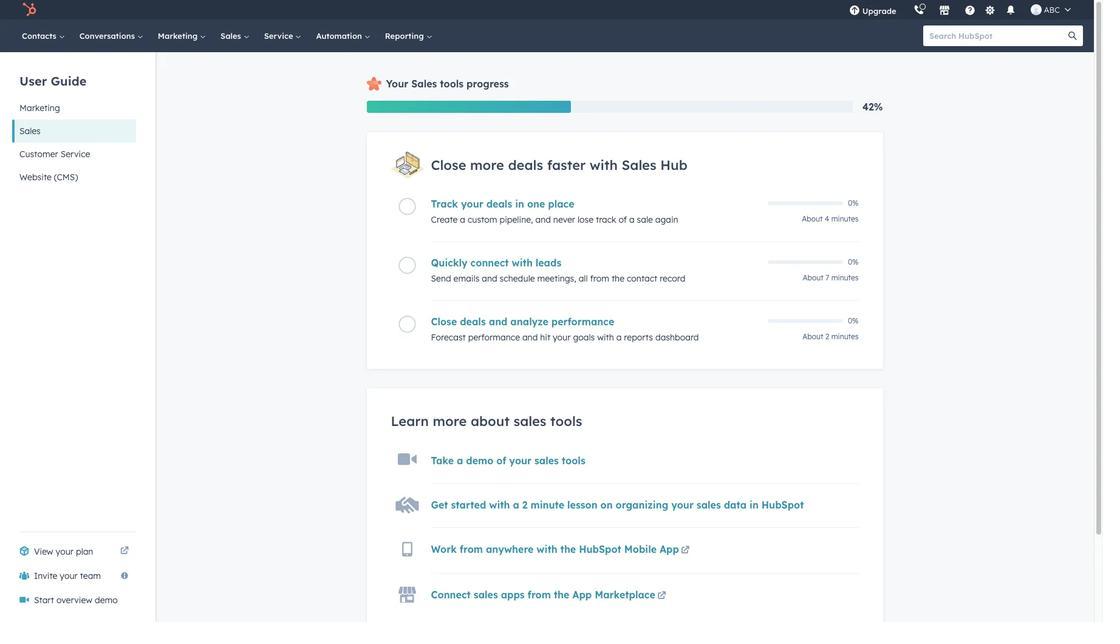 Task type: describe. For each thing, give the bounding box(es) containing it.
place
[[548, 198, 574, 210]]

0 vertical spatial hubspot
[[762, 499, 804, 511]]

start overview demo
[[34, 595, 118, 606]]

hubspot image
[[22, 2, 36, 17]]

the for hubspot
[[560, 544, 576, 556]]

your left plan
[[56, 547, 74, 558]]

upgrade image
[[849, 5, 860, 16]]

hubspot link
[[15, 2, 46, 17]]

the for app
[[554, 589, 569, 601]]

calling icon button
[[909, 2, 929, 18]]

website (cms) button
[[12, 166, 136, 189]]

goals
[[573, 332, 595, 343]]

0% for track your deals in one place
[[848, 199, 859, 208]]

create
[[431, 214, 458, 225]]

get started with a 2 minute lesson on organizing your sales data in hubspot link
[[431, 499, 804, 511]]

reporting link
[[378, 19, 440, 52]]

never
[[553, 214, 575, 225]]

1 vertical spatial tools
[[550, 413, 582, 430]]

take
[[431, 455, 454, 467]]

(cms)
[[54, 172, 78, 183]]

your down about at the left bottom of page
[[509, 455, 532, 467]]

and left hit
[[522, 332, 538, 343]]

more for deals
[[470, 157, 504, 174]]

0% for close deals and analyze performance
[[848, 316, 859, 326]]

on
[[601, 499, 613, 511]]

your
[[386, 78, 408, 90]]

with right the faster
[[590, 157, 618, 174]]

lose
[[578, 214, 594, 225]]

start overview demo link
[[12, 589, 136, 613]]

about for track your deals in one place
[[802, 214, 823, 223]]

guide
[[51, 73, 87, 88]]

marketplaces image
[[939, 5, 950, 16]]

sale
[[637, 214, 653, 225]]

take a demo of your sales tools link
[[431, 455, 585, 467]]

42%
[[863, 101, 883, 113]]

pipeline,
[[500, 214, 533, 225]]

website
[[19, 172, 52, 183]]

and inside track your deals in one place create a custom pipeline, and never lose track of a sale again
[[535, 214, 551, 225]]

connect sales apps from the app marketplace link
[[431, 589, 668, 604]]

deals inside close deals and analyze performance forecast performance and hit your goals with a reports dashboard
[[460, 316, 486, 328]]

data
[[724, 499, 747, 511]]

sales left 'data'
[[697, 499, 721, 511]]

dashboard
[[655, 332, 699, 343]]

contacts link
[[15, 19, 72, 52]]

invite
[[34, 571, 57, 582]]

with inside close deals and analyze performance forecast performance and hit your goals with a reports dashboard
[[597, 332, 614, 343]]

invite your team
[[34, 571, 101, 582]]

0 vertical spatial performance
[[551, 316, 614, 328]]

service inside button
[[61, 149, 90, 160]]

get
[[431, 499, 448, 511]]

marketing button
[[12, 97, 136, 120]]

notifications button
[[1000, 0, 1021, 19]]

notifications image
[[1005, 5, 1016, 16]]

0 vertical spatial app
[[660, 544, 679, 556]]

brad klo image
[[1031, 4, 1042, 15]]

again
[[655, 214, 678, 225]]

a left minute
[[513, 499, 519, 511]]

sales right about at the left bottom of page
[[514, 413, 546, 430]]

overview
[[56, 595, 92, 606]]

4
[[825, 214, 829, 223]]

automation
[[316, 31, 364, 41]]

abc button
[[1023, 0, 1078, 19]]

minute
[[531, 499, 564, 511]]

team
[[80, 571, 101, 582]]

0 horizontal spatial of
[[497, 455, 506, 467]]

view
[[34, 547, 53, 558]]

close more deals faster with sales hub
[[431, 157, 688, 174]]

learn
[[391, 413, 429, 430]]

0 vertical spatial 2
[[825, 332, 829, 341]]

about
[[471, 413, 510, 430]]

service link
[[257, 19, 309, 52]]

a inside close deals and analyze performance forecast performance and hit your goals with a reports dashboard
[[616, 332, 622, 343]]

customer service button
[[12, 143, 136, 166]]

7
[[826, 273, 829, 282]]

close deals and analyze performance forecast performance and hit your goals with a reports dashboard
[[431, 316, 699, 343]]

user
[[19, 73, 47, 88]]

demo for a
[[466, 455, 494, 467]]

search image
[[1069, 32, 1077, 40]]

work from anywhere with the hubspot mobile app
[[431, 544, 679, 556]]

reports
[[624, 332, 653, 343]]

mobile
[[624, 544, 657, 556]]

reporting
[[385, 31, 426, 41]]

user guide views element
[[12, 52, 136, 189]]

quickly connect with leads button
[[431, 257, 760, 269]]

connect
[[471, 257, 509, 269]]

sales left hub
[[622, 157, 657, 174]]

your sales tools progress
[[386, 78, 509, 90]]

0% for quickly connect with leads
[[848, 257, 859, 267]]

hub
[[660, 157, 688, 174]]

plan
[[76, 547, 93, 558]]

sales link
[[213, 19, 257, 52]]

from inside quickly connect with leads send emails and schedule meetings, all from the contact record
[[590, 273, 609, 284]]

a right create
[[460, 214, 465, 225]]

deals for your
[[486, 198, 512, 210]]

0 vertical spatial tools
[[440, 78, 464, 90]]

demo for overview
[[95, 595, 118, 606]]

sales right your at left top
[[411, 78, 437, 90]]

sales button
[[12, 120, 136, 143]]

organizing
[[616, 499, 668, 511]]

settings link
[[983, 3, 998, 16]]

1 link opens in a new window image from the top
[[681, 544, 690, 559]]

customer service
[[19, 149, 90, 160]]

your inside track your deals in one place create a custom pipeline, and never lose track of a sale again
[[461, 198, 483, 210]]

record
[[660, 273, 686, 284]]

started
[[451, 499, 486, 511]]

your sales tools progress progress bar
[[367, 101, 571, 113]]

meetings,
[[537, 273, 576, 284]]

your right organizing
[[671, 499, 694, 511]]



Task type: vqa. For each thing, say whether or not it's contained in the screenshot.


Task type: locate. For each thing, give the bounding box(es) containing it.
deals up one
[[508, 157, 543, 174]]

faster
[[547, 157, 586, 174]]

0 horizontal spatial service
[[61, 149, 90, 160]]

1 vertical spatial from
[[460, 544, 483, 556]]

hit
[[540, 332, 550, 343]]

1 horizontal spatial service
[[264, 31, 296, 41]]

marketplaces button
[[932, 0, 957, 19]]

0 vertical spatial close
[[431, 157, 466, 174]]

contacts
[[22, 31, 59, 41]]

sales
[[221, 31, 243, 41], [411, 78, 437, 90], [19, 126, 41, 137], [622, 157, 657, 174]]

view your plan link
[[12, 540, 136, 564]]

about for quickly connect with leads
[[803, 273, 824, 282]]

0 horizontal spatial from
[[460, 544, 483, 556]]

1 horizontal spatial performance
[[551, 316, 614, 328]]

minutes for quickly connect with leads
[[831, 273, 859, 282]]

1 horizontal spatial 2
[[825, 332, 829, 341]]

0% up about 2 minutes
[[848, 316, 859, 326]]

in up pipeline,
[[515, 198, 524, 210]]

marketplace
[[595, 589, 655, 601]]

view your plan
[[34, 547, 93, 558]]

track
[[431, 198, 458, 210]]

website (cms)
[[19, 172, 78, 183]]

a left reports
[[616, 332, 622, 343]]

search button
[[1063, 26, 1083, 46]]

from right apps
[[528, 589, 551, 601]]

about 2 minutes
[[803, 332, 859, 341]]

close for close more deals faster with sales hub
[[431, 157, 466, 174]]

link opens in a new window image
[[120, 545, 129, 559], [120, 547, 129, 556], [658, 590, 666, 604], [658, 592, 666, 601]]

leads
[[536, 257, 561, 269]]

0 horizontal spatial in
[[515, 198, 524, 210]]

connect
[[431, 589, 471, 601]]

0 vertical spatial service
[[264, 31, 296, 41]]

1 close from the top
[[431, 157, 466, 174]]

1 vertical spatial close
[[431, 316, 457, 328]]

demo inside "link"
[[95, 595, 118, 606]]

analyze
[[511, 316, 549, 328]]

service down sales button
[[61, 149, 90, 160]]

minutes down about 7 minutes
[[831, 332, 859, 341]]

1 vertical spatial more
[[433, 413, 467, 430]]

2 vertical spatial from
[[528, 589, 551, 601]]

your left the 'team'
[[60, 571, 78, 582]]

0 horizontal spatial performance
[[468, 332, 520, 343]]

all
[[579, 273, 588, 284]]

minutes for track your deals in one place
[[831, 214, 859, 223]]

user guide
[[19, 73, 87, 88]]

1 vertical spatial of
[[497, 455, 506, 467]]

2 0% from the top
[[848, 257, 859, 267]]

conversations link
[[72, 19, 151, 52]]

1 horizontal spatial of
[[619, 214, 627, 225]]

of inside track your deals in one place create a custom pipeline, and never lose track of a sale again
[[619, 214, 627, 225]]

0 horizontal spatial 2
[[522, 499, 528, 511]]

track your deals in one place button
[[431, 198, 760, 210]]

send
[[431, 273, 451, 284]]

0 vertical spatial in
[[515, 198, 524, 210]]

in inside track your deals in one place create a custom pipeline, and never lose track of a sale again
[[515, 198, 524, 210]]

3 0% from the top
[[848, 316, 859, 326]]

anywhere
[[486, 544, 534, 556]]

take a demo of your sales tools
[[431, 455, 585, 467]]

work
[[431, 544, 457, 556]]

and down connect
[[482, 273, 497, 284]]

with right anywhere
[[537, 544, 557, 556]]

and inside quickly connect with leads send emails and schedule meetings, all from the contact record
[[482, 273, 497, 284]]

your up custom
[[461, 198, 483, 210]]

minutes right 4
[[831, 214, 859, 223]]

close for close deals and analyze performance forecast performance and hit your goals with a reports dashboard
[[431, 316, 457, 328]]

1 vertical spatial about
[[803, 273, 824, 282]]

1 vertical spatial app
[[572, 589, 592, 601]]

2 vertical spatial 0%
[[848, 316, 859, 326]]

0 vertical spatial from
[[590, 273, 609, 284]]

from right work
[[460, 544, 483, 556]]

1 vertical spatial in
[[750, 499, 759, 511]]

and down one
[[535, 214, 551, 225]]

demo right 'take'
[[466, 455, 494, 467]]

about 4 minutes
[[802, 214, 859, 223]]

2 horizontal spatial from
[[590, 273, 609, 284]]

0 horizontal spatial app
[[572, 589, 592, 601]]

hubspot left mobile on the right of page
[[579, 544, 621, 556]]

sales inside sales link
[[221, 31, 243, 41]]

performance
[[551, 316, 614, 328], [468, 332, 520, 343]]

2 close from the top
[[431, 316, 457, 328]]

a left sale
[[629, 214, 635, 225]]

learn more about sales tools
[[391, 413, 582, 430]]

performance down analyze
[[468, 332, 520, 343]]

from down quickly connect with leads button
[[590, 273, 609, 284]]

marketing left sales link
[[158, 31, 200, 41]]

1 horizontal spatial demo
[[466, 455, 494, 467]]

close deals and analyze performance button
[[431, 316, 760, 328]]

2 link opens in a new window image from the top
[[681, 547, 690, 556]]

1 vertical spatial performance
[[468, 332, 520, 343]]

with
[[590, 157, 618, 174], [512, 257, 533, 269], [597, 332, 614, 343], [489, 499, 510, 511], [537, 544, 557, 556]]

of right track
[[619, 214, 627, 225]]

more up custom
[[470, 157, 504, 174]]

1 vertical spatial marketing
[[19, 103, 60, 114]]

0 vertical spatial marketing
[[158, 31, 200, 41]]

service right sales link
[[264, 31, 296, 41]]

1 vertical spatial service
[[61, 149, 90, 160]]

contact
[[627, 273, 657, 284]]

marketing inside button
[[19, 103, 60, 114]]

a right 'take'
[[457, 455, 463, 467]]

forecast
[[431, 332, 466, 343]]

demo
[[466, 455, 494, 467], [95, 595, 118, 606]]

0 vertical spatial deals
[[508, 157, 543, 174]]

your right hit
[[553, 332, 571, 343]]

the down lesson
[[560, 544, 576, 556]]

sales inside sales button
[[19, 126, 41, 137]]

sales right 'marketing' link
[[221, 31, 243, 41]]

menu containing abc
[[841, 0, 1080, 19]]

0 vertical spatial more
[[470, 157, 504, 174]]

about 7 minutes
[[803, 273, 859, 282]]

and
[[535, 214, 551, 225], [482, 273, 497, 284], [489, 316, 508, 328], [522, 332, 538, 343]]

settings image
[[985, 5, 996, 16]]

your inside button
[[60, 571, 78, 582]]

2 vertical spatial deals
[[460, 316, 486, 328]]

performance up goals
[[551, 316, 614, 328]]

0 horizontal spatial demo
[[95, 595, 118, 606]]

close up forecast on the bottom of the page
[[431, 316, 457, 328]]

custom
[[468, 214, 497, 225]]

deals up custom
[[486, 198, 512, 210]]

1 horizontal spatial marketing
[[158, 31, 200, 41]]

deals up forecast on the bottom of the page
[[460, 316, 486, 328]]

1 horizontal spatial hubspot
[[762, 499, 804, 511]]

close up track at the left top
[[431, 157, 466, 174]]

1 vertical spatial hubspot
[[579, 544, 621, 556]]

help image
[[965, 5, 975, 16]]

the down "work from anywhere with the hubspot mobile app" link
[[554, 589, 569, 601]]

0 vertical spatial the
[[612, 273, 625, 284]]

one
[[527, 198, 545, 210]]

your inside close deals and analyze performance forecast performance and hit your goals with a reports dashboard
[[553, 332, 571, 343]]

the inside quickly connect with leads send emails and schedule meetings, all from the contact record
[[612, 273, 625, 284]]

1 vertical spatial demo
[[95, 595, 118, 606]]

0 horizontal spatial hubspot
[[579, 544, 621, 556]]

2 vertical spatial about
[[803, 332, 823, 341]]

1 horizontal spatial in
[[750, 499, 759, 511]]

get started with a 2 minute lesson on organizing your sales data in hubspot
[[431, 499, 804, 511]]

3 minutes from the top
[[831, 332, 859, 341]]

with up schedule
[[512, 257, 533, 269]]

sales
[[514, 413, 546, 430], [535, 455, 559, 467], [697, 499, 721, 511], [474, 589, 498, 601]]

calling icon image
[[914, 5, 924, 16]]

1 vertical spatial minutes
[[831, 273, 859, 282]]

0 vertical spatial demo
[[466, 455, 494, 467]]

about for close deals and analyze performance
[[803, 332, 823, 341]]

more right "learn"
[[433, 413, 467, 430]]

2 vertical spatial the
[[554, 589, 569, 601]]

with down the close deals and analyze performance button
[[597, 332, 614, 343]]

help button
[[960, 0, 980, 19]]

Search HubSpot search field
[[923, 26, 1072, 46]]

deals inside track your deals in one place create a custom pipeline, and never lose track of a sale again
[[486, 198, 512, 210]]

in right 'data'
[[750, 499, 759, 511]]

apps
[[501, 589, 525, 601]]

connect sales apps from the app marketplace
[[431, 589, 655, 601]]

menu
[[841, 0, 1080, 19]]

0 vertical spatial about
[[802, 214, 823, 223]]

and left analyze
[[489, 316, 508, 328]]

with inside quickly connect with leads send emails and schedule meetings, all from the contact record
[[512, 257, 533, 269]]

sales left apps
[[474, 589, 498, 601]]

upgrade
[[862, 6, 896, 16]]

start
[[34, 595, 54, 606]]

track
[[596, 214, 616, 225]]

demo down the 'team'
[[95, 595, 118, 606]]

deals
[[508, 157, 543, 174], [486, 198, 512, 210], [460, 316, 486, 328]]

close inside close deals and analyze performance forecast performance and hit your goals with a reports dashboard
[[431, 316, 457, 328]]

0 horizontal spatial marketing
[[19, 103, 60, 114]]

2 vertical spatial tools
[[562, 455, 585, 467]]

app right mobile on the right of page
[[660, 544, 679, 556]]

link opens in a new window image
[[681, 544, 690, 559], [681, 547, 690, 556]]

minutes for close deals and analyze performance
[[831, 332, 859, 341]]

app left marketplace
[[572, 589, 592, 601]]

0 vertical spatial 0%
[[848, 199, 859, 208]]

2
[[825, 332, 829, 341], [522, 499, 528, 511]]

1 horizontal spatial app
[[660, 544, 679, 556]]

1 vertical spatial deals
[[486, 198, 512, 210]]

sales up customer
[[19, 126, 41, 137]]

0 vertical spatial of
[[619, 214, 627, 225]]

schedule
[[500, 273, 535, 284]]

from
[[590, 273, 609, 284], [460, 544, 483, 556], [528, 589, 551, 601]]

hubspot
[[762, 499, 804, 511], [579, 544, 621, 556]]

2 minutes from the top
[[831, 273, 859, 282]]

1 minutes from the top
[[831, 214, 859, 223]]

emails
[[454, 273, 480, 284]]

marketing down user on the top left of the page
[[19, 103, 60, 114]]

1 vertical spatial 0%
[[848, 257, 859, 267]]

0 vertical spatial minutes
[[831, 214, 859, 223]]

0% up about 4 minutes
[[848, 199, 859, 208]]

0 horizontal spatial more
[[433, 413, 467, 430]]

progress
[[467, 78, 509, 90]]

2 vertical spatial minutes
[[831, 332, 859, 341]]

customer
[[19, 149, 58, 160]]

marketing
[[158, 31, 200, 41], [19, 103, 60, 114]]

more
[[470, 157, 504, 174], [433, 413, 467, 430]]

with right started
[[489, 499, 510, 511]]

work from anywhere with the hubspot mobile app link
[[431, 544, 692, 559]]

marketing link
[[151, 19, 213, 52]]

lesson
[[567, 499, 598, 511]]

1 0% from the top
[[848, 199, 859, 208]]

minutes
[[831, 214, 859, 223], [831, 273, 859, 282], [831, 332, 859, 341]]

service
[[264, 31, 296, 41], [61, 149, 90, 160]]

minutes right "7"
[[831, 273, 859, 282]]

2 down "7"
[[825, 332, 829, 341]]

automation link
[[309, 19, 378, 52]]

1 vertical spatial the
[[560, 544, 576, 556]]

of
[[619, 214, 627, 225], [497, 455, 506, 467]]

deals for more
[[508, 157, 543, 174]]

about
[[802, 214, 823, 223], [803, 273, 824, 282], [803, 332, 823, 341]]

1 vertical spatial 2
[[522, 499, 528, 511]]

track your deals in one place create a custom pipeline, and never lose track of a sale again
[[431, 198, 678, 225]]

1 horizontal spatial from
[[528, 589, 551, 601]]

1 horizontal spatial more
[[470, 157, 504, 174]]

sales up minute
[[535, 455, 559, 467]]

more for about
[[433, 413, 467, 430]]

2 left minute
[[522, 499, 528, 511]]

the left 'contact'
[[612, 273, 625, 284]]

0% up about 7 minutes
[[848, 257, 859, 267]]

hubspot right 'data'
[[762, 499, 804, 511]]

of down about at the left bottom of page
[[497, 455, 506, 467]]

app
[[660, 544, 679, 556], [572, 589, 592, 601]]



